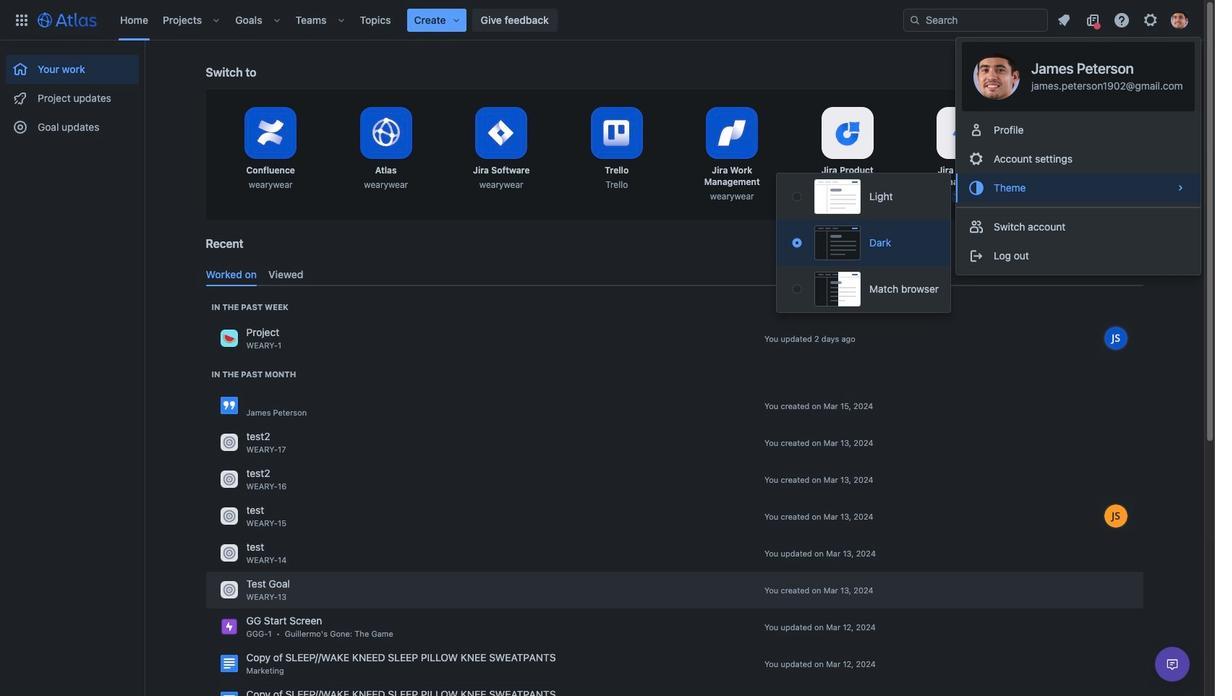 Task type: vqa. For each thing, say whether or not it's contained in the screenshot.
1st townsquare icon from the bottom
yes



Task type: locate. For each thing, give the bounding box(es) containing it.
2 vertical spatial confluence image
[[220, 692, 238, 697]]

group
[[6, 41, 139, 146], [956, 111, 1200, 207], [956, 207, 1200, 275]]

jira image
[[220, 619, 238, 636]]

3 confluence image from the top
[[220, 692, 238, 697]]

tab list
[[200, 262, 1149, 286]]

0 vertical spatial confluence image
[[220, 397, 238, 415]]

5 townsquare image from the top
[[220, 582, 238, 599]]

1 vertical spatial heading
[[212, 369, 296, 380]]

open intercom messenger image
[[1164, 656, 1181, 673]]

0 vertical spatial heading
[[212, 301, 289, 313]]

None search field
[[903, 8, 1048, 31]]

Search field
[[903, 8, 1048, 31]]

settings image
[[1142, 11, 1159, 29]]

help image
[[1113, 11, 1130, 29]]

banner
[[0, 0, 1204, 41]]

None button
[[777, 174, 950, 220], [777, 220, 950, 266], [777, 266, 950, 312], [777, 174, 950, 220], [777, 220, 950, 266], [777, 266, 950, 312]]

account image
[[1171, 11, 1188, 29]]

townsquare image
[[220, 471, 238, 488]]

townsquare image
[[220, 330, 238, 347], [220, 434, 238, 452], [220, 508, 238, 525], [220, 545, 238, 562], [220, 582, 238, 599]]

search image
[[909, 14, 921, 26]]

1 confluence image from the top
[[220, 397, 238, 415]]

menu
[[777, 174, 950, 312]]

heading
[[212, 301, 289, 313], [212, 369, 296, 380]]

Filter by title field
[[1016, 239, 1142, 259]]

confluence image
[[220, 397, 238, 415], [220, 656, 238, 673], [220, 692, 238, 697]]

1 vertical spatial confluence image
[[220, 656, 238, 673]]

2 heading from the top
[[212, 369, 296, 380]]

top element
[[9, 0, 903, 40]]

search image
[[1020, 242, 1032, 254]]



Task type: describe. For each thing, give the bounding box(es) containing it.
2 townsquare image from the top
[[220, 434, 238, 452]]

1 townsquare image from the top
[[220, 330, 238, 347]]

switch to... image
[[13, 11, 30, 29]]

4 townsquare image from the top
[[220, 545, 238, 562]]

3 townsquare image from the top
[[220, 508, 238, 525]]

2 confluence image from the top
[[220, 656, 238, 673]]

1 heading from the top
[[212, 301, 289, 313]]

notifications image
[[1055, 11, 1073, 29]]



